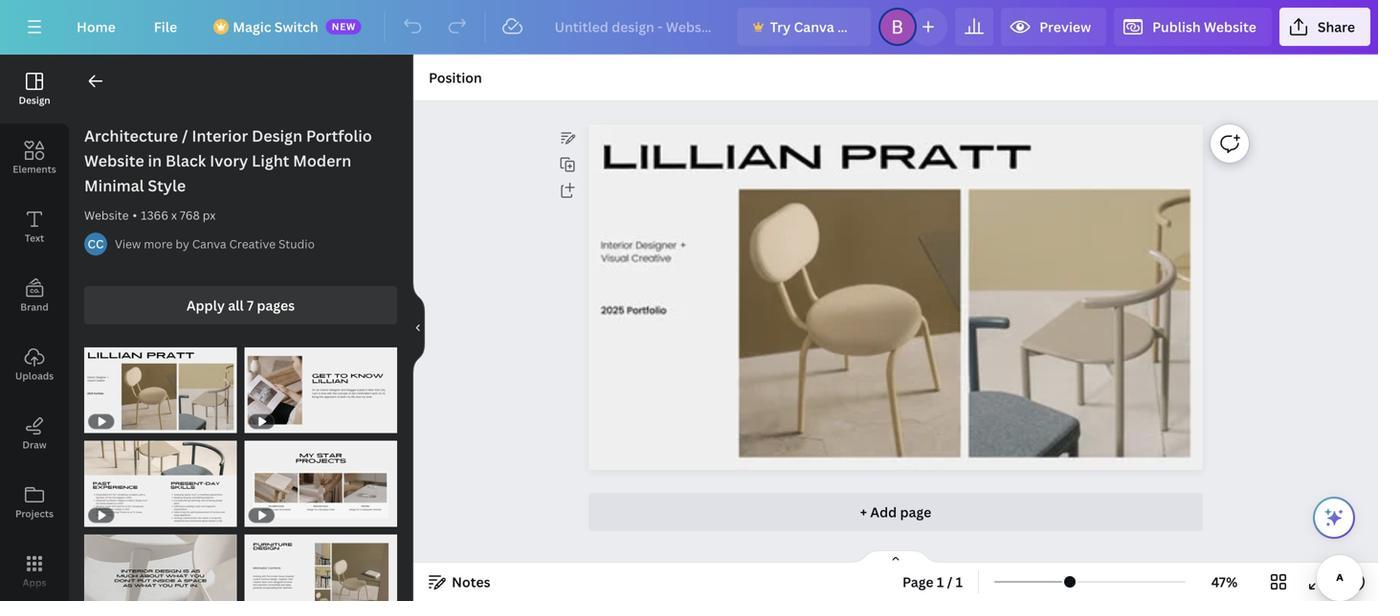 Task type: describe. For each thing, give the bounding box(es) containing it.
notes button
[[421, 567, 498, 598]]

ivory
[[210, 150, 248, 171]]

+ add page
[[861, 503, 932, 521]]

website inside dropdown button
[[1205, 18, 1257, 36]]

share button
[[1280, 8, 1371, 46]]

main menu bar
[[0, 0, 1379, 55]]

architecture
[[84, 125, 178, 146]]

projects button
[[0, 468, 69, 537]]

px
[[203, 207, 216, 223]]

page
[[901, 503, 932, 521]]

1 1 from the left
[[937, 573, 944, 591]]

view
[[115, 236, 141, 252]]

new
[[332, 20, 356, 33]]

try canva pro
[[770, 18, 860, 36]]

magic switch
[[233, 18, 319, 36]]

light
[[252, 150, 290, 171]]

+
[[861, 503, 868, 521]]

creative
[[229, 236, 276, 252]]

apply all 7 pages button
[[84, 286, 397, 325]]

elements button
[[0, 124, 69, 192]]

show pages image
[[850, 550, 942, 565]]

magic
[[233, 18, 271, 36]]

hide image
[[413, 282, 425, 374]]

website inside the architecture / interior design portfolio website in black  ivory  light modern minimal style
[[84, 150, 144, 171]]

uploads
[[15, 370, 54, 383]]

/ inside the architecture / interior design portfolio website in black  ivory  light modern minimal style
[[182, 125, 188, 146]]

apps
[[23, 576, 46, 589]]

in
[[148, 150, 162, 171]]

canva creative studio image
[[84, 233, 107, 256]]

canva inside try canva pro button
[[794, 18, 835, 36]]

7
[[247, 296, 254, 315]]

+ add page button
[[589, 493, 1204, 531]]

architecture / interior design portfolio website in black  ivory  light modern minimal style
[[84, 125, 372, 196]]

home
[[77, 18, 116, 36]]

more
[[144, 236, 173, 252]]

preview button
[[1002, 8, 1107, 46]]

1366 x 768 px
[[141, 207, 216, 223]]

Design title text field
[[540, 8, 730, 46]]

switch
[[275, 18, 319, 36]]

design button
[[0, 55, 69, 124]]

page 1 / 1
[[903, 573, 963, 591]]

publish
[[1153, 18, 1201, 36]]

draw
[[22, 439, 47, 451]]

publish website button
[[1115, 8, 1272, 46]]

file
[[154, 18, 177, 36]]

47% button
[[1194, 567, 1256, 598]]

uploads button
[[0, 330, 69, 399]]

black
[[166, 150, 206, 171]]

apply
[[187, 296, 225, 315]]

side panel tab list
[[0, 55, 69, 601]]

try
[[770, 18, 791, 36]]



Task type: vqa. For each thing, say whether or not it's contained in the screenshot.
Smith Text Box
no



Task type: locate. For each thing, give the bounding box(es) containing it.
1 vertical spatial canva
[[192, 236, 227, 252]]

website right publish
[[1205, 18, 1257, 36]]

website
[[1205, 18, 1257, 36], [84, 150, 144, 171], [84, 207, 129, 223]]

website up minimal
[[84, 150, 144, 171]]

1
[[937, 573, 944, 591], [956, 573, 963, 591]]

text
[[25, 232, 44, 245]]

brand
[[20, 301, 49, 314]]

position
[[429, 68, 482, 87]]

by
[[176, 236, 189, 252]]

2 1 from the left
[[956, 573, 963, 591]]

1 vertical spatial website
[[84, 150, 144, 171]]

0 vertical spatial /
[[182, 125, 188, 146]]

/ up black
[[182, 125, 188, 146]]

notes
[[452, 573, 491, 591]]

design up elements button
[[19, 94, 50, 107]]

interior
[[192, 125, 248, 146]]

/
[[182, 125, 188, 146], [948, 573, 953, 591]]

2 vertical spatial website
[[84, 207, 129, 223]]

x
[[171, 207, 177, 223]]

brand button
[[0, 261, 69, 330]]

0 vertical spatial canva
[[794, 18, 835, 36]]

0 horizontal spatial 1
[[937, 573, 944, 591]]

preview
[[1040, 18, 1092, 36]]

try canva pro button
[[738, 8, 871, 46]]

text button
[[0, 192, 69, 261]]

1 vertical spatial design
[[252, 125, 303, 146]]

elements
[[13, 163, 56, 176]]

1 horizontal spatial /
[[948, 573, 953, 591]]

pro
[[838, 18, 860, 36]]

design inside button
[[19, 94, 50, 107]]

portfolio
[[306, 125, 372, 146]]

0 vertical spatial design
[[19, 94, 50, 107]]

apply all 7 pages
[[187, 296, 295, 315]]

architecture / interior design portfolio website in black  ivory  light modern minimal style element
[[84, 348, 237, 433], [245, 348, 397, 433], [84, 441, 237, 527], [245, 441, 397, 527], [84, 535, 237, 601], [245, 535, 397, 601]]

design inside the architecture / interior design portfolio website in black  ivory  light modern minimal style
[[252, 125, 303, 146]]

1 horizontal spatial design
[[252, 125, 303, 146]]

47%
[[1212, 573, 1238, 591]]

home link
[[61, 8, 131, 46]]

0 horizontal spatial canva
[[192, 236, 227, 252]]

pages
[[257, 296, 295, 315]]

position button
[[421, 62, 490, 93]]

1 horizontal spatial canva
[[794, 18, 835, 36]]

add
[[871, 503, 897, 521]]

canva creative studio element
[[84, 233, 107, 256]]

0 horizontal spatial /
[[182, 125, 188, 146]]

1 vertical spatial /
[[948, 573, 953, 591]]

apps button
[[0, 537, 69, 601]]

1 horizontal spatial 1
[[956, 573, 963, 591]]

1366
[[141, 207, 168, 223]]

canva assistant image
[[1323, 507, 1346, 530]]

/ right page
[[948, 573, 953, 591]]

canva right 'by'
[[192, 236, 227, 252]]

draw button
[[0, 399, 69, 468]]

file button
[[139, 8, 193, 46]]

modern
[[293, 150, 352, 171]]

canva right try
[[794, 18, 835, 36]]

view more by canva creative studio
[[115, 236, 315, 252]]

share
[[1318, 18, 1356, 36]]

768
[[180, 207, 200, 223]]

projects
[[15, 507, 54, 520]]

page
[[903, 573, 934, 591]]

canva
[[794, 18, 835, 36], [192, 236, 227, 252]]

all
[[228, 296, 244, 315]]

style
[[148, 175, 186, 196]]

publish website
[[1153, 18, 1257, 36]]

0 vertical spatial website
[[1205, 18, 1257, 36]]

canva inside view more by canva creative studio button
[[192, 236, 227, 252]]

studio
[[279, 236, 315, 252]]

0 horizontal spatial design
[[19, 94, 50, 107]]

view more by canva creative studio button
[[115, 235, 315, 254]]

minimal
[[84, 175, 144, 196]]

website down minimal
[[84, 207, 129, 223]]

design up light at the top of page
[[252, 125, 303, 146]]

design
[[19, 94, 50, 107], [252, 125, 303, 146]]



